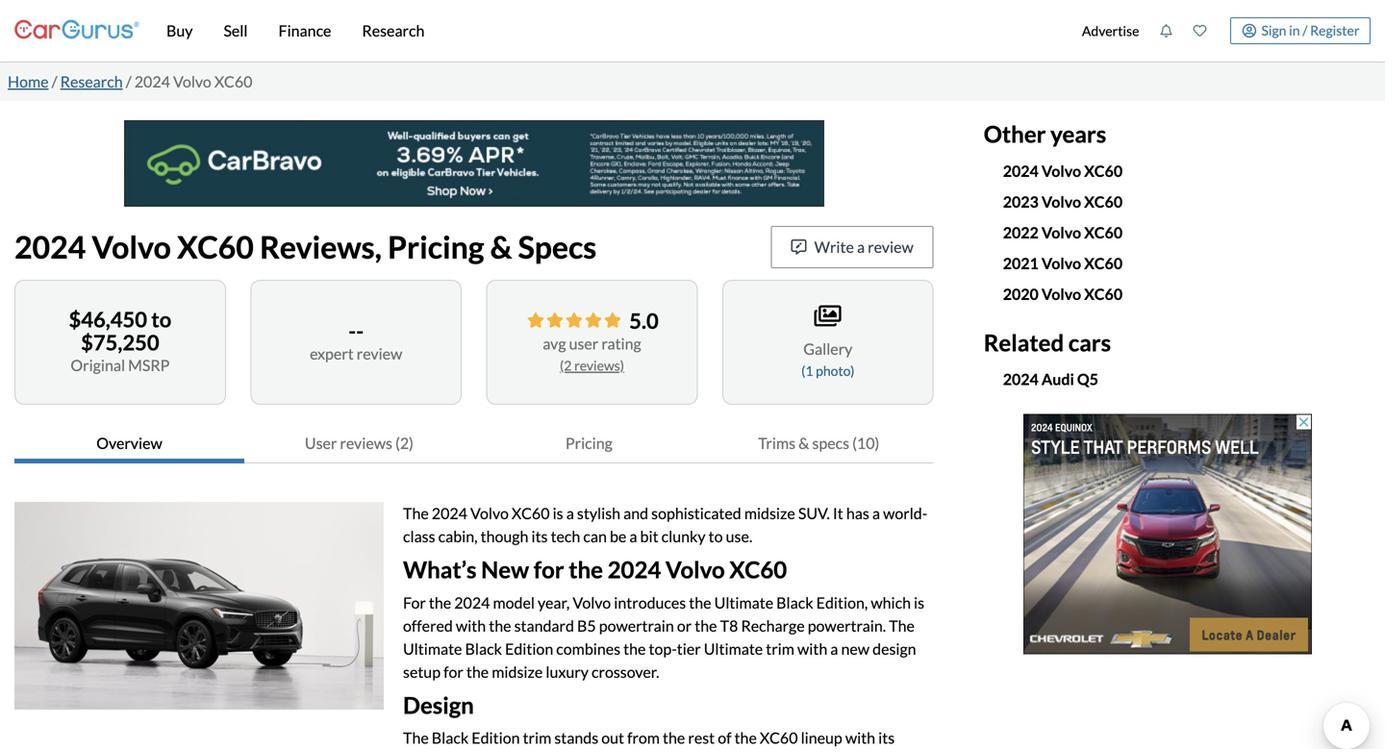 Task type: describe. For each thing, give the bounding box(es) containing it.
new
[[481, 556, 529, 584]]

2024 volvo xc60 reviews, pricing & specs
[[14, 228, 597, 265]]

write a review
[[815, 238, 914, 256]]

2 - from the left
[[356, 318, 364, 344]]

has
[[847, 504, 870, 523]]

5.0
[[630, 308, 659, 333]]

finance
[[279, 21, 331, 40]]

is inside for the 2024 model year, volvo introduces the ultimate black edition, which is offered with the standard b5 powertrain or the t8 recharge powertrain. the ultimate black edition combines the top-tier ultimate trim with a new design setup for the midsize luxury crossover.
[[914, 593, 925, 612]]

sign in / register link
[[1231, 17, 1371, 44]]

other
[[984, 120, 1046, 148]]

introduces
[[614, 593, 686, 612]]

2024 audi q5
[[1003, 370, 1099, 389]]

home / research / 2024 volvo xc60
[[8, 72, 253, 91]]

a inside button
[[857, 238, 865, 256]]

reviews
[[340, 434, 393, 453]]

edition inside the black edition trim stands out from the rest of the xc60 lineup with its
[[472, 729, 520, 748]]

(10)
[[853, 434, 880, 453]]

2024 inside the 2024 volvo xc60 is a stylish and sophisticated midsize suv. it has a world- class cabin, though its tech can be a bit clunky to use.
[[432, 504, 468, 523]]

avg user rating (2 reviews)
[[543, 334, 642, 374]]

trims
[[758, 434, 796, 453]]

reviews)
[[574, 357, 624, 374]]

what's new for the 2024 volvo xc60
[[403, 556, 787, 584]]

cabin,
[[438, 527, 478, 546]]

t8
[[720, 617, 738, 635]]

setup
[[403, 663, 441, 682]]

q5
[[1078, 370, 1099, 389]]

2024 down bit
[[608, 556, 661, 584]]

xc60 inside the 2024 volvo xc60 is a stylish and sophisticated midsize suv. it has a world- class cabin, though its tech can be a bit clunky to use.
[[512, 504, 550, 523]]

finance button
[[263, 0, 347, 62]]

powertrain.
[[808, 617, 886, 635]]

suv.
[[799, 504, 830, 523]]

image via volvo. 2024 volvo xc60 recharge black edition, front-quarter view. image
[[14, 502, 384, 710]]

2021 volvo xc60 link
[[1003, 254, 1123, 273]]

trims & specs (10) tab
[[704, 424, 934, 464]]

use.
[[726, 527, 753, 546]]

its inside the black edition trim stands out from the rest of the xc60 lineup with its
[[879, 729, 895, 748]]

2024 volvo xc60 link
[[1003, 161, 1123, 180]]

home
[[8, 72, 49, 91]]

2024 down buy popup button
[[134, 72, 170, 91]]

the up the or
[[689, 593, 712, 612]]

0 vertical spatial with
[[456, 617, 486, 635]]

tech
[[551, 527, 580, 546]]

saved cars image
[[1194, 24, 1207, 38]]

expert
[[310, 344, 354, 363]]

0 horizontal spatial advertisement region
[[124, 120, 824, 207]]

cargurus logo homepage link image
[[14, 3, 140, 58]]

stylish
[[577, 504, 621, 523]]

class
[[403, 527, 435, 546]]

sell button
[[208, 0, 263, 62]]

open notifications image
[[1160, 24, 1173, 38]]

overview
[[96, 434, 162, 453]]

cargurus logo homepage link link
[[14, 3, 140, 58]]

a right be
[[630, 527, 637, 546]]

recharge
[[741, 617, 805, 635]]

(2
[[560, 357, 572, 374]]

review inside -- expert review
[[357, 344, 403, 363]]

2024 up 2023
[[1003, 161, 1039, 180]]

2021
[[1003, 254, 1039, 273]]

2024 volvo xc60
[[1003, 161, 1123, 180]]

rating
[[602, 334, 642, 353]]

write a review button
[[771, 226, 934, 268]]

for
[[403, 593, 426, 612]]

buy button
[[151, 0, 208, 62]]

1 horizontal spatial for
[[534, 556, 564, 584]]

for inside for the 2024 model year, volvo introduces the ultimate black edition, which is offered with the standard b5 powertrain or the t8 recharge powertrain. the ultimate black edition combines the top-tier ultimate trim with a new design setup for the midsize luxury crossover.
[[444, 663, 464, 682]]

volvo up 2020 volvo xc60 link
[[1042, 254, 1082, 273]]

the for the black edition trim stands out from the rest of the xc60 lineup with its
[[403, 729, 429, 748]]

edition,
[[817, 593, 868, 612]]

design
[[873, 640, 917, 658]]

specs
[[518, 228, 597, 265]]

the down can
[[569, 556, 603, 584]]

pricing inside tab
[[566, 434, 613, 453]]

volvo inside for the 2024 model year, volvo introduces the ultimate black edition, which is offered with the standard b5 powertrain or the t8 recharge powertrain. the ultimate black edition combines the top-tier ultimate trim with a new design setup for the midsize luxury crossover.
[[573, 593, 611, 612]]

years
[[1051, 120, 1107, 148]]

clunky
[[662, 527, 706, 546]]

(2)
[[395, 434, 414, 453]]

what's
[[403, 556, 477, 584]]

original
[[71, 356, 125, 375]]

photo)
[[816, 363, 855, 379]]

trim inside the black edition trim stands out from the rest of the xc60 lineup with its
[[523, 729, 552, 748]]

the right the or
[[695, 617, 717, 635]]

0 horizontal spatial pricing
[[388, 228, 484, 265]]

$46,450
[[69, 307, 147, 332]]

related cars
[[984, 329, 1111, 356]]

2024 inside for the 2024 model year, volvo introduces the ultimate black edition, which is offered with the standard b5 powertrain or the t8 recharge powertrain. the ultimate black edition combines the top-tier ultimate trim with a new design setup for the midsize luxury crossover.
[[454, 593, 490, 612]]

of
[[718, 729, 732, 748]]

the down powertrain
[[624, 640, 646, 658]]

volvo up $46,450
[[92, 228, 171, 265]]

volvo inside the 2024 volvo xc60 is a stylish and sophisticated midsize suv. it has a world- class cabin, though its tech can be a bit clunky to use.
[[471, 504, 509, 523]]

sign in / register menu item
[[1217, 17, 1371, 44]]

is inside the 2024 volvo xc60 is a stylish and sophisticated midsize suv. it has a world- class cabin, though its tech can be a bit clunky to use.
[[553, 504, 563, 523]]

write
[[815, 238, 854, 256]]

-- expert review
[[310, 318, 403, 363]]

ultimate up t8
[[715, 593, 774, 612]]

1 vertical spatial with
[[798, 640, 828, 658]]

ultimate down offered
[[403, 640, 462, 658]]

2022 volvo xc60
[[1003, 223, 1123, 242]]

top-
[[649, 640, 677, 658]]

trims & specs (10)
[[758, 434, 880, 453]]

research button
[[347, 0, 440, 62]]

midsize inside the 2024 volvo xc60 is a stylish and sophisticated midsize suv. it has a world- class cabin, though its tech can be a bit clunky to use.
[[745, 504, 796, 523]]

it
[[833, 504, 844, 523]]

the inside for the 2024 model year, volvo introduces the ultimate black edition, which is offered with the standard b5 powertrain or the t8 recharge powertrain. the ultimate black edition combines the top-tier ultimate trim with a new design setup for the midsize luxury crossover.
[[889, 617, 915, 635]]

comment alt edit image
[[792, 240, 807, 255]]



Task type: locate. For each thing, give the bounding box(es) containing it.
register
[[1311, 22, 1360, 38]]

volvo down 2024 volvo xc60 link
[[1042, 192, 1082, 211]]

1 horizontal spatial advertisement region
[[1024, 414, 1312, 655]]

can
[[583, 527, 607, 546]]

black down design
[[432, 729, 469, 748]]

stands
[[555, 729, 599, 748]]

the up class
[[403, 504, 429, 523]]

2 vertical spatial black
[[432, 729, 469, 748]]

1 vertical spatial to
[[709, 527, 723, 546]]

its
[[532, 527, 548, 546], [879, 729, 895, 748]]

user reviews (2)
[[305, 434, 414, 453]]

pricing tab
[[474, 424, 704, 464]]

its left tech
[[532, 527, 548, 546]]

2 horizontal spatial with
[[846, 729, 876, 748]]

/ right 'home'
[[52, 72, 57, 91]]

the right of
[[735, 729, 757, 748]]

crossover.
[[592, 663, 660, 682]]

research link
[[60, 72, 123, 91]]

the black edition trim stands out from the rest of the xc60 lineup with its
[[14, 729, 895, 750]]

1 vertical spatial black
[[465, 640, 502, 658]]

0 vertical spatial edition
[[505, 640, 553, 658]]

for right 'setup'
[[444, 663, 464, 682]]

1 horizontal spatial its
[[879, 729, 895, 748]]

2024 up cabin,
[[432, 504, 468, 523]]

1 horizontal spatial /
[[126, 72, 132, 91]]

menu bar
[[140, 0, 1072, 62]]

trim left stands
[[523, 729, 552, 748]]

black down model at left bottom
[[465, 640, 502, 658]]

2 vertical spatial the
[[403, 729, 429, 748]]

advertisement region
[[124, 120, 824, 207], [1024, 414, 1312, 655]]

ultimate down t8
[[704, 640, 763, 658]]

1 vertical spatial for
[[444, 663, 464, 682]]

sell
[[224, 21, 248, 40]]

0 horizontal spatial /
[[52, 72, 57, 91]]

volvo up though
[[471, 504, 509, 523]]

(1
[[802, 363, 813, 379]]

luxury
[[546, 663, 589, 682]]

2 vertical spatial with
[[846, 729, 876, 748]]

0 horizontal spatial &
[[490, 228, 512, 265]]

$75,250
[[81, 330, 159, 355]]

the down design
[[403, 729, 429, 748]]

standard
[[514, 617, 574, 635]]

volvo down 2021 volvo xc60 link
[[1042, 285, 1082, 303]]

is right which
[[914, 593, 925, 612]]

tab list containing overview
[[14, 424, 934, 464]]

xc60
[[214, 72, 253, 91], [1085, 161, 1123, 180], [1085, 192, 1123, 211], [1085, 223, 1123, 242], [177, 228, 254, 265], [1085, 254, 1123, 273], [1085, 285, 1123, 303], [512, 504, 550, 523], [730, 556, 787, 584], [760, 729, 798, 748]]

0 horizontal spatial with
[[456, 617, 486, 635]]

with
[[456, 617, 486, 635], [798, 640, 828, 658], [846, 729, 876, 748]]

design
[[403, 692, 474, 719]]

trim down recharge
[[766, 640, 795, 658]]

& left the specs
[[490, 228, 512, 265]]

menu bar containing buy
[[140, 0, 1072, 62]]

0 vertical spatial review
[[868, 238, 914, 256]]

midsize left luxury
[[492, 663, 543, 682]]

0 vertical spatial to
[[151, 307, 172, 332]]

& left specs
[[799, 434, 810, 453]]

ultimate
[[715, 593, 774, 612], [403, 640, 462, 658], [704, 640, 763, 658]]

0 vertical spatial trim
[[766, 640, 795, 658]]

1 vertical spatial review
[[357, 344, 403, 363]]

specs
[[813, 434, 850, 453]]

volvo
[[173, 72, 211, 91], [1042, 161, 1082, 180], [1042, 192, 1082, 211], [1042, 223, 1082, 242], [92, 228, 171, 265], [1042, 254, 1082, 273], [1042, 285, 1082, 303], [471, 504, 509, 523], [666, 556, 725, 584], [573, 593, 611, 612]]

a left new
[[831, 640, 838, 658]]

1 vertical spatial research
[[60, 72, 123, 91]]

2024 up $46,450
[[14, 228, 86, 265]]

/ right research link
[[126, 72, 132, 91]]

0 vertical spatial pricing
[[388, 228, 484, 265]]

out
[[602, 729, 624, 748]]

0 horizontal spatial to
[[151, 307, 172, 332]]

its inside the 2024 volvo xc60 is a stylish and sophisticated midsize suv. it has a world- class cabin, though its tech can be a bit clunky to use.
[[532, 527, 548, 546]]

for
[[534, 556, 564, 584], [444, 663, 464, 682]]

review right expert
[[357, 344, 403, 363]]

- down reviews,
[[356, 318, 364, 344]]

advertise
[[1082, 23, 1140, 39]]

user
[[305, 434, 337, 453]]

offered
[[403, 617, 453, 635]]

edition down the standard on the bottom
[[505, 640, 553, 658]]

1 vertical spatial is
[[914, 593, 925, 612]]

lineup
[[801, 729, 843, 748]]

& inside tab
[[799, 434, 810, 453]]

1 horizontal spatial &
[[799, 434, 810, 453]]

1 horizontal spatial trim
[[766, 640, 795, 658]]

0 vertical spatial black
[[777, 593, 814, 612]]

0 horizontal spatial is
[[553, 504, 563, 523]]

a right write
[[857, 238, 865, 256]]

0 horizontal spatial research
[[60, 72, 123, 91]]

volvo up 2021 volvo xc60
[[1042, 223, 1082, 242]]

sign in / register
[[1262, 22, 1360, 38]]

sophisticated
[[652, 504, 742, 523]]

volvo down buy popup button
[[173, 72, 211, 91]]

a inside for the 2024 model year, volvo introduces the ultimate black edition, which is offered with the standard b5 powertrain or the t8 recharge powertrain. the ultimate black edition combines the top-tier ultimate trim with a new design setup for the midsize luxury crossover.
[[831, 640, 838, 658]]

avg
[[543, 334, 566, 353]]

related
[[984, 329, 1064, 356]]

$46,450 to $75,250 original msrp
[[69, 307, 172, 375]]

0 horizontal spatial trim
[[523, 729, 552, 748]]

gallery
[[804, 340, 853, 358]]

menu
[[1072, 4, 1371, 58]]

2020 volvo xc60 link
[[1003, 285, 1123, 303]]

1 vertical spatial its
[[879, 729, 895, 748]]

2024 audi q5 link
[[1003, 370, 1099, 389]]

1 vertical spatial &
[[799, 434, 810, 453]]

1 horizontal spatial is
[[914, 593, 925, 612]]

0 vertical spatial for
[[534, 556, 564, 584]]

review inside button
[[868, 238, 914, 256]]

0 vertical spatial midsize
[[745, 504, 796, 523]]

1 horizontal spatial midsize
[[745, 504, 796, 523]]

a up tech
[[566, 504, 574, 523]]

the left rest
[[663, 729, 685, 748]]

1 vertical spatial pricing
[[566, 434, 613, 453]]

for the 2024 model year, volvo introduces the ultimate black edition, which is offered with the standard b5 powertrain or the t8 recharge powertrain. the ultimate black edition combines the top-tier ultimate trim with a new design setup for the midsize luxury crossover.
[[403, 593, 925, 682]]

in
[[1289, 22, 1300, 38]]

sign
[[1262, 22, 1287, 38]]

black
[[777, 593, 814, 612], [465, 640, 502, 658], [432, 729, 469, 748]]

tab list
[[14, 424, 934, 464]]

0 vertical spatial is
[[553, 504, 563, 523]]

0 vertical spatial advertisement region
[[124, 120, 824, 207]]

1 horizontal spatial review
[[868, 238, 914, 256]]

2020
[[1003, 285, 1039, 303]]

to
[[151, 307, 172, 332], [709, 527, 723, 546]]

with right lineup
[[846, 729, 876, 748]]

1 vertical spatial advertisement region
[[1024, 414, 1312, 655]]

1 vertical spatial trim
[[523, 729, 552, 748]]

0 horizontal spatial midsize
[[492, 663, 543, 682]]

2 horizontal spatial /
[[1303, 22, 1308, 38]]

research
[[362, 21, 425, 40], [60, 72, 123, 91]]

tier
[[677, 640, 701, 658]]

cars
[[1069, 329, 1111, 356]]

1 horizontal spatial research
[[362, 21, 425, 40]]

the inside the black edition trim stands out from the rest of the xc60 lineup with its
[[403, 729, 429, 748]]

0 vertical spatial the
[[403, 504, 429, 523]]

menu containing sign in / register
[[1072, 4, 1371, 58]]

/ inside menu item
[[1303, 22, 1308, 38]]

1 - from the left
[[349, 318, 356, 344]]

volvo up 2023 volvo xc60
[[1042, 161, 1082, 180]]

midsize inside for the 2024 model year, volvo introduces the ultimate black edition, which is offered with the standard b5 powertrain or the t8 recharge powertrain. the ultimate black edition combines the top-tier ultimate trim with a new design setup for the midsize luxury crossover.
[[492, 663, 543, 682]]

2022 volvo xc60 link
[[1003, 223, 1123, 242]]

/ right in
[[1303, 22, 1308, 38]]

to inside $46,450 to $75,250 original msrp
[[151, 307, 172, 332]]

b5
[[577, 617, 596, 635]]

msrp
[[128, 356, 170, 375]]

trim inside for the 2024 model year, volvo introduces the ultimate black edition, which is offered with the standard b5 powertrain or the t8 recharge powertrain. the ultimate black edition combines the top-tier ultimate trim with a new design setup for the midsize luxury crossover.
[[766, 640, 795, 658]]

1 horizontal spatial pricing
[[566, 434, 613, 453]]

research right finance
[[362, 21, 425, 40]]

black up recharge
[[777, 593, 814, 612]]

the
[[403, 504, 429, 523], [889, 617, 915, 635], [403, 729, 429, 748]]

black inside the black edition trim stands out from the rest of the xc60 lineup with its
[[432, 729, 469, 748]]

edition down design
[[472, 729, 520, 748]]

the up design
[[889, 617, 915, 635]]

2024 down related
[[1003, 370, 1039, 389]]

2021 volvo xc60
[[1003, 254, 1123, 273]]

its right lineup
[[879, 729, 895, 748]]

overview tab
[[14, 424, 244, 464]]

the up design
[[467, 663, 489, 682]]

2023 volvo xc60 link
[[1003, 192, 1123, 211]]

other years
[[984, 120, 1107, 148]]

bit
[[640, 527, 659, 546]]

2024 left model at left bottom
[[454, 593, 490, 612]]

and
[[624, 504, 649, 523]]

home link
[[8, 72, 49, 91]]

edition inside for the 2024 model year, volvo introduces the ultimate black edition, which is offered with the standard b5 powertrain or the t8 recharge powertrain. the ultimate black edition combines the top-tier ultimate trim with a new design setup for the midsize luxury crossover.
[[505, 640, 553, 658]]

world-
[[883, 504, 928, 523]]

the right for
[[429, 593, 451, 612]]

a
[[857, 238, 865, 256], [566, 504, 574, 523], [873, 504, 880, 523], [630, 527, 637, 546], [831, 640, 838, 658]]

/
[[1303, 22, 1308, 38], [52, 72, 57, 91], [126, 72, 132, 91]]

is up tech
[[553, 504, 563, 523]]

0 horizontal spatial review
[[357, 344, 403, 363]]

which
[[871, 593, 911, 612]]

2023
[[1003, 192, 1039, 211]]

(2 reviews) link
[[560, 357, 624, 374]]

the for the 2024 volvo xc60 is a stylish and sophisticated midsize suv. it has a world- class cabin, though its tech can be a bit clunky to use.
[[403, 504, 429, 523]]

audi
[[1042, 370, 1075, 389]]

with inside the black edition trim stands out from the rest of the xc60 lineup with its
[[846, 729, 876, 748]]

new
[[841, 640, 870, 658]]

midsize up "use."
[[745, 504, 796, 523]]

1 vertical spatial the
[[889, 617, 915, 635]]

1 vertical spatial midsize
[[492, 663, 543, 682]]

to left "use."
[[709, 527, 723, 546]]

a right has
[[873, 504, 880, 523]]

1 horizontal spatial to
[[709, 527, 723, 546]]

trim
[[766, 640, 795, 658], [523, 729, 552, 748]]

rest
[[688, 729, 715, 748]]

with down the powertrain.
[[798, 640, 828, 658]]

combines
[[556, 640, 621, 658]]

0 vertical spatial its
[[532, 527, 548, 546]]

2022
[[1003, 223, 1039, 242]]

0 horizontal spatial its
[[532, 527, 548, 546]]

with right offered
[[456, 617, 486, 635]]

for up year,
[[534, 556, 564, 584]]

1 vertical spatial edition
[[472, 729, 520, 748]]

user
[[569, 334, 599, 353]]

the inside the 2024 volvo xc60 is a stylish and sophisticated midsize suv. it has a world- class cabin, though its tech can be a bit clunky to use.
[[403, 504, 429, 523]]

be
[[610, 527, 627, 546]]

powertrain
[[599, 617, 674, 635]]

volvo up "b5"
[[573, 593, 611, 612]]

0 horizontal spatial for
[[444, 663, 464, 682]]

0 vertical spatial research
[[362, 21, 425, 40]]

advertise link
[[1072, 4, 1150, 58]]

user reviews (2) tab
[[244, 424, 474, 464]]

user icon image
[[1242, 24, 1257, 38]]

2023 volvo xc60
[[1003, 192, 1123, 211]]

review right write
[[868, 238, 914, 256]]

volvo down clunky
[[666, 556, 725, 584]]

research down "cargurus logo homepage link"
[[60, 72, 123, 91]]

images image
[[815, 304, 842, 328]]

1 horizontal spatial with
[[798, 640, 828, 658]]

to inside the 2024 volvo xc60 is a stylish and sophisticated midsize suv. it has a world- class cabin, though its tech can be a bit clunky to use.
[[709, 527, 723, 546]]

the down model at left bottom
[[489, 617, 511, 635]]

xc60 inside the black edition trim stands out from the rest of the xc60 lineup with its
[[760, 729, 798, 748]]

to up msrp
[[151, 307, 172, 332]]

- up expert
[[349, 318, 356, 344]]

edition
[[505, 640, 553, 658], [472, 729, 520, 748]]

the 2024 volvo xc60 is a stylish and sophisticated midsize suv. it has a world- class cabin, though its tech can be a bit clunky to use.
[[403, 504, 928, 546]]

research inside dropdown button
[[362, 21, 425, 40]]

0 vertical spatial &
[[490, 228, 512, 265]]



Task type: vqa. For each thing, say whether or not it's contained in the screenshot.
which
yes



